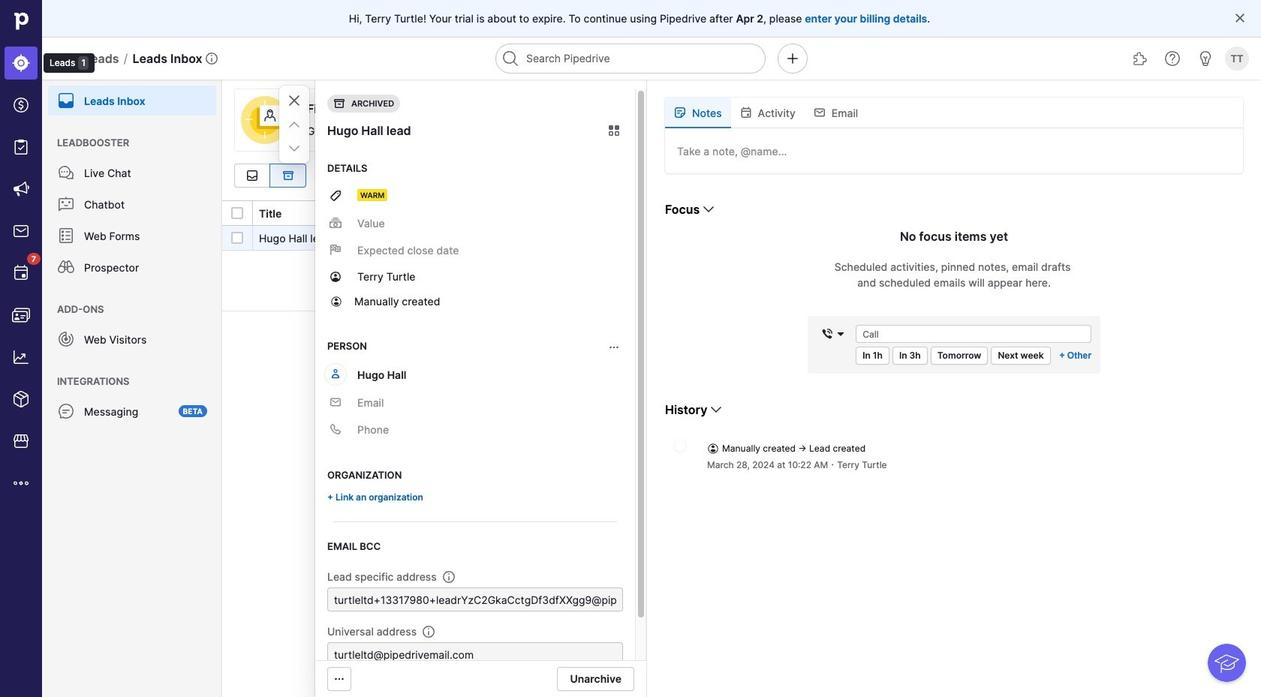 Task type: vqa. For each thing, say whether or not it's contained in the screenshot.
Task field
no



Task type: locate. For each thing, give the bounding box(es) containing it.
menu toggle image
[[57, 50, 75, 68]]

row
[[222, 226, 1262, 253]]

contacts image
[[12, 306, 30, 324]]

0 vertical spatial color undefined image
[[57, 92, 75, 110]]

None text field
[[327, 588, 623, 612], [327, 643, 623, 667], [327, 588, 623, 612], [327, 643, 623, 667]]

deals image
[[12, 96, 30, 114]]

0 vertical spatial color muted image
[[330, 217, 342, 229]]

1 color undefined image from the top
[[57, 92, 75, 110]]

color undefined image right products icon
[[57, 403, 75, 421]]

color muted image
[[330, 217, 342, 229], [330, 424, 342, 436]]

1 vertical spatial info image
[[443, 571, 455, 583]]

color undefined image
[[57, 164, 75, 182], [57, 227, 75, 245], [12, 264, 30, 282], [57, 331, 75, 349], [57, 403, 75, 421]]

projects image
[[12, 138, 30, 156]]

2 color undefined image from the top
[[57, 195, 75, 213]]

1 vertical spatial color muted image
[[608, 342, 620, 354]]

1 horizontal spatial info image
[[443, 571, 455, 583]]

color muted image
[[330, 244, 342, 256], [608, 342, 620, 354], [330, 397, 342, 409]]

Call text field
[[856, 325, 1092, 343]]

color primary image
[[1235, 12, 1247, 24], [740, 107, 752, 119], [814, 107, 826, 119], [285, 116, 303, 134], [285, 140, 303, 158], [1228, 170, 1246, 182], [700, 201, 718, 219], [231, 207, 243, 219], [331, 296, 343, 308], [708, 401, 726, 419]]

more image
[[12, 475, 30, 493]]

color undefined image right insights icon
[[57, 331, 75, 349]]

3 color undefined image from the top
[[57, 258, 75, 276]]

menu
[[0, 0, 95, 698], [42, 80, 222, 698]]

color active image
[[330, 368, 342, 380]]

color secondary image
[[675, 440, 687, 452]]

sales assistant image
[[1197, 50, 1215, 68]]

campaigns image
[[12, 180, 30, 198]]

0 vertical spatial color muted image
[[330, 244, 342, 256]]

color undefined image right campaigns image
[[57, 164, 75, 182]]

0 vertical spatial info image
[[206, 53, 218, 65]]

color primary image
[[285, 92, 303, 110], [334, 98, 346, 110], [675, 107, 687, 119], [605, 125, 623, 137], [917, 170, 936, 182], [998, 170, 1016, 182], [1029, 170, 1047, 182], [1099, 170, 1117, 182], [1131, 170, 1149, 182], [1197, 170, 1215, 182], [330, 190, 342, 202], [231, 232, 243, 244], [330, 271, 342, 283], [708, 443, 720, 455], [334, 674, 346, 686]]

info image
[[206, 53, 218, 65], [443, 571, 455, 583]]

leads image
[[12, 54, 30, 72]]

1 vertical spatial color muted image
[[330, 424, 342, 436]]

sales inbox image
[[12, 222, 30, 240]]

grid
[[222, 200, 1262, 698]]

color undefined image
[[57, 92, 75, 110], [57, 195, 75, 213], [57, 258, 75, 276]]

2 vertical spatial color undefined image
[[57, 258, 75, 276]]

info image
[[423, 626, 435, 638]]

quick add image
[[784, 50, 802, 68]]

knowledge center bot, also known as kc bot is an onboarding assistant that allows you to see the list of onboarding items in one place for quick and easy reference. this improves your in-app experience. image
[[1209, 645, 1247, 683]]

1 vertical spatial color undefined image
[[57, 195, 75, 213]]

quick help image
[[1164, 50, 1182, 68]]

menu item
[[0, 42, 42, 84], [42, 80, 222, 116]]



Task type: describe. For each thing, give the bounding box(es) containing it.
products image
[[12, 391, 30, 409]]

archive image
[[279, 170, 297, 182]]

marketplace image
[[12, 433, 30, 451]]

2 vertical spatial color muted image
[[330, 397, 342, 409]]

2 color muted image from the top
[[330, 424, 342, 436]]

insights image
[[12, 349, 30, 367]]

color undefined image up contacts image
[[12, 264, 30, 282]]

Search Pipedrive field
[[496, 44, 766, 74]]

home image
[[10, 10, 32, 32]]

inbox image
[[243, 170, 261, 182]]

color undefined image right sales inbox icon
[[57, 227, 75, 245]]

1 color muted image from the top
[[330, 217, 342, 229]]

0 horizontal spatial info image
[[206, 53, 218, 65]]



